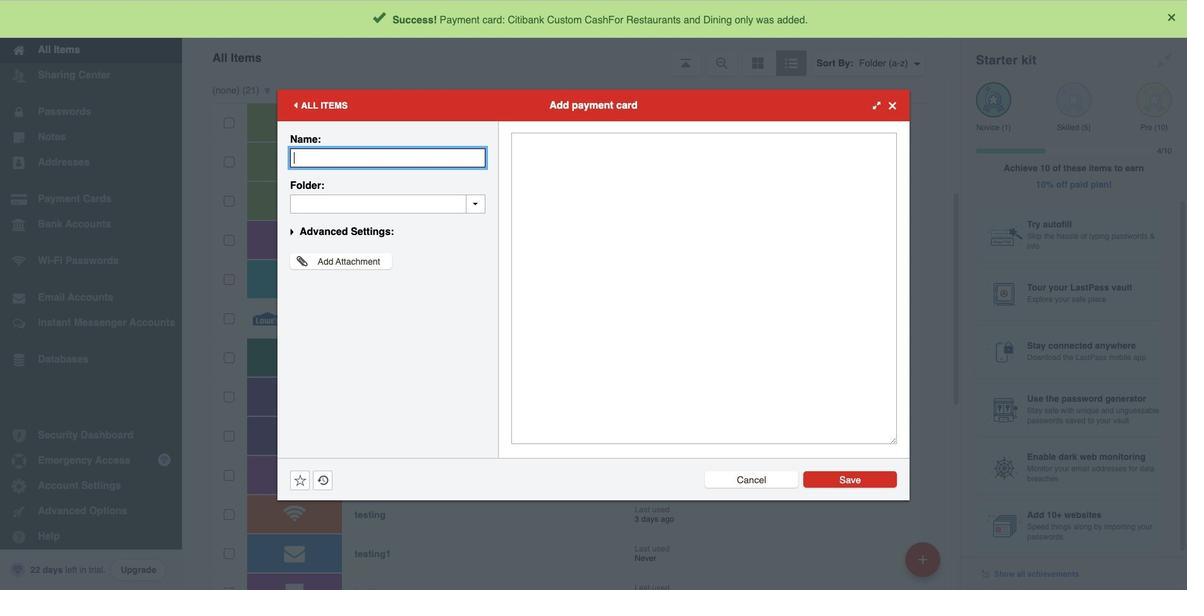 Task type: locate. For each thing, give the bounding box(es) containing it.
new item navigation
[[901, 539, 948, 590]]

vault options navigation
[[182, 38, 961, 76]]

None text field
[[511, 133, 897, 444], [290, 195, 486, 214], [511, 133, 897, 444], [290, 195, 486, 214]]

dialog
[[278, 90, 910, 501]]

None text field
[[290, 149, 486, 168]]

alert
[[0, 0, 1187, 38]]

Search search field
[[305, 5, 935, 33]]



Task type: vqa. For each thing, say whether or not it's contained in the screenshot.
'LastPass' image
no



Task type: describe. For each thing, give the bounding box(es) containing it.
new item image
[[919, 555, 927, 564]]

search my vault text field
[[305, 5, 935, 33]]

main navigation navigation
[[0, 0, 182, 590]]



